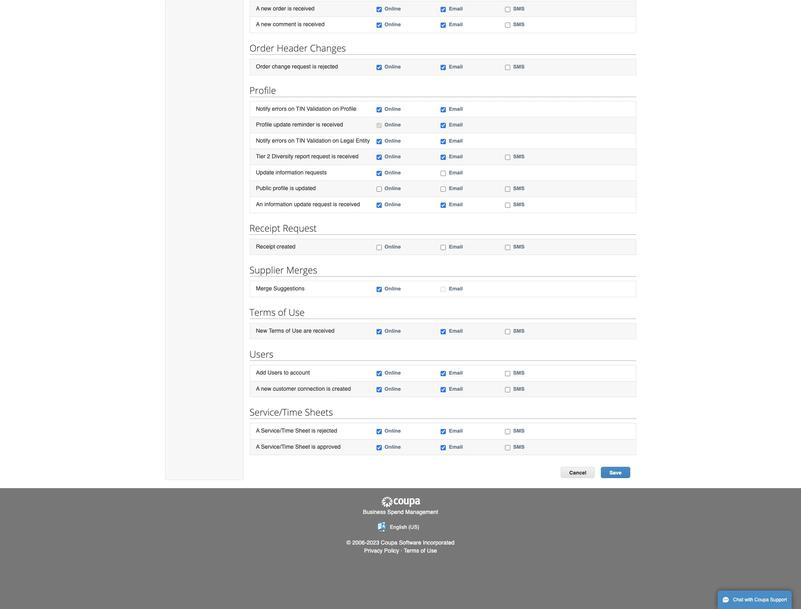 Task type: locate. For each thing, give the bounding box(es) containing it.
an information update request is received
[[256, 201, 360, 207]]

sms for a service/time sheet is rejected
[[513, 428, 525, 434]]

add users to account
[[256, 370, 310, 376]]

2
[[267, 153, 270, 160]]

4 sms from the top
[[513, 154, 525, 160]]

11 sms from the top
[[513, 428, 525, 434]]

information for update
[[276, 169, 304, 176]]

users left to
[[268, 370, 282, 376]]

changes
[[310, 42, 346, 54]]

5 email from the top
[[449, 122, 463, 128]]

use down incorporated
[[427, 548, 437, 554]]

email for profile update reminder is received
[[449, 122, 463, 128]]

0 vertical spatial terms of use
[[250, 306, 305, 319]]

update left reminder
[[274, 121, 291, 128]]

updated
[[296, 185, 316, 192]]

1 vertical spatial use
[[292, 327, 302, 334]]

users
[[250, 348, 274, 361], [268, 370, 282, 376]]

update
[[256, 169, 274, 176]]

1 online from the top
[[385, 6, 401, 12]]

0 horizontal spatial created
[[277, 243, 296, 250]]

errors for notify errors on tin validation on legal entity
[[272, 137, 287, 144]]

public profile is updated
[[256, 185, 316, 192]]

use
[[289, 306, 305, 319], [292, 327, 302, 334], [427, 548, 437, 554]]

order up the change
[[250, 42, 275, 54]]

tin up profile update reminder is received
[[296, 105, 305, 112]]

terms up new
[[250, 306, 276, 319]]

email for a service/time sheet is approved
[[449, 444, 463, 450]]

7 online from the top
[[385, 154, 401, 160]]

service/time down a service/time sheet is rejected
[[261, 444, 294, 450]]

terms of use down the merge suggestions
[[250, 306, 305, 319]]

management
[[405, 509, 438, 515]]

online for a new comment is received
[[385, 22, 401, 28]]

created
[[277, 243, 296, 250], [332, 386, 351, 392]]

online for a service/time sheet is rejected
[[385, 428, 401, 434]]

6 email from the top
[[449, 138, 463, 144]]

request down the order header changes
[[292, 63, 311, 70]]

1 horizontal spatial created
[[332, 386, 351, 392]]

1 vertical spatial information
[[265, 201, 292, 207]]

received
[[293, 5, 315, 12], [303, 21, 325, 28], [322, 121, 343, 128], [337, 153, 359, 160], [339, 201, 360, 207], [313, 327, 335, 334]]

0 vertical spatial coupa
[[381, 540, 398, 546]]

8 sms from the top
[[513, 328, 525, 334]]

update
[[274, 121, 291, 128], [294, 201, 311, 207]]

16 online from the top
[[385, 428, 401, 434]]

order
[[250, 42, 275, 54], [256, 63, 271, 70]]

1 validation from the top
[[307, 105, 331, 112]]

8 online from the top
[[385, 170, 401, 176]]

order left the change
[[256, 63, 271, 70]]

2 a from the top
[[256, 21, 260, 28]]

notify up profile update reminder is received
[[256, 105, 271, 112]]

profile down the change
[[250, 84, 276, 97]]

0 vertical spatial information
[[276, 169, 304, 176]]

terms of use
[[250, 306, 305, 319], [404, 548, 437, 554]]

6 online from the top
[[385, 138, 401, 144]]

2 validation from the top
[[307, 137, 331, 144]]

validation up reminder
[[307, 105, 331, 112]]

1 vertical spatial tin
[[296, 137, 305, 144]]

save
[[610, 470, 622, 476]]

1 new from the top
[[261, 5, 271, 12]]

errors
[[272, 105, 287, 112], [272, 137, 287, 144]]

online for new terms of use are received
[[385, 328, 401, 334]]

new left comment on the left of the page
[[261, 21, 271, 28]]

1 tin from the top
[[296, 105, 305, 112]]

0 vertical spatial update
[[274, 121, 291, 128]]

business
[[363, 509, 386, 515]]

1 vertical spatial update
[[294, 201, 311, 207]]

supplier
[[250, 264, 284, 276]]

0 vertical spatial terms
[[250, 306, 276, 319]]

use left are
[[292, 327, 302, 334]]

0 vertical spatial rejected
[[318, 63, 338, 70]]

new for customer
[[261, 386, 271, 392]]

policy
[[384, 548, 399, 554]]

17 online from the top
[[385, 444, 401, 450]]

merge
[[256, 285, 272, 292]]

rejected down changes in the left of the page
[[318, 63, 338, 70]]

profile up tier
[[256, 121, 272, 128]]

10 email from the top
[[449, 201, 463, 207]]

15 online from the top
[[385, 386, 401, 392]]

1 vertical spatial receipt
[[256, 243, 275, 250]]

1 vertical spatial created
[[332, 386, 351, 392]]

sheet
[[295, 428, 310, 434], [295, 444, 310, 450]]

new
[[261, 5, 271, 12], [261, 21, 271, 28], [261, 386, 271, 392]]

0 vertical spatial use
[[289, 306, 305, 319]]

7 sms from the top
[[513, 244, 525, 250]]

on up notify errors on tin validation on legal entity
[[333, 105, 339, 112]]

9 sms from the top
[[513, 370, 525, 376]]

4 online from the top
[[385, 106, 401, 112]]

2 sheet from the top
[[295, 444, 310, 450]]

a for a new comment is received
[[256, 21, 260, 28]]

email
[[449, 6, 463, 12], [449, 22, 463, 28], [449, 64, 463, 70], [449, 106, 463, 112], [449, 122, 463, 128], [449, 138, 463, 144], [449, 154, 463, 160], [449, 170, 463, 176], [449, 186, 463, 192], [449, 201, 463, 207], [449, 244, 463, 250], [449, 286, 463, 292], [449, 328, 463, 334], [449, 370, 463, 376], [449, 386, 463, 392], [449, 428, 463, 434], [449, 444, 463, 450]]

email for update information requests
[[449, 170, 463, 176]]

english
[[390, 524, 407, 530]]

email for notify errors on tin validation on profile
[[449, 106, 463, 112]]

1 vertical spatial sheet
[[295, 444, 310, 450]]

1 vertical spatial new
[[261, 21, 271, 28]]

1 vertical spatial service/time
[[261, 428, 294, 434]]

None checkbox
[[377, 7, 382, 12], [441, 7, 446, 12], [505, 7, 511, 12], [377, 23, 382, 28], [441, 23, 446, 28], [377, 65, 382, 70], [377, 171, 382, 176], [441, 187, 446, 192], [505, 187, 511, 192], [505, 203, 511, 208], [441, 287, 446, 292], [441, 329, 446, 334], [505, 329, 511, 334], [377, 371, 382, 376], [441, 387, 446, 392], [441, 429, 446, 435], [505, 429, 511, 435], [377, 445, 382, 450], [441, 445, 446, 450], [505, 445, 511, 450], [377, 7, 382, 12], [441, 7, 446, 12], [505, 7, 511, 12], [377, 23, 382, 28], [441, 23, 446, 28], [377, 65, 382, 70], [377, 171, 382, 176], [441, 187, 446, 192], [505, 187, 511, 192], [505, 203, 511, 208], [441, 287, 446, 292], [441, 329, 446, 334], [505, 329, 511, 334], [377, 371, 382, 376], [441, 387, 446, 392], [441, 429, 446, 435], [505, 429, 511, 435], [377, 445, 382, 450], [441, 445, 446, 450], [505, 445, 511, 450]]

use up 'new terms of use are received'
[[289, 306, 305, 319]]

3 new from the top
[[261, 386, 271, 392]]

2 new from the top
[[261, 21, 271, 28]]

terms of use link
[[404, 548, 437, 554]]

add
[[256, 370, 266, 376]]

order
[[273, 5, 286, 12]]

online for a new customer connection is created
[[385, 386, 401, 392]]

created down "receipt request"
[[277, 243, 296, 250]]

10 sms from the top
[[513, 386, 525, 392]]

1 sheet from the top
[[295, 428, 310, 434]]

profile
[[273, 185, 288, 192]]

online for public profile is updated
[[385, 186, 401, 192]]

profile up legal
[[341, 105, 357, 112]]

receipt created
[[256, 243, 296, 250]]

3 sms from the top
[[513, 64, 525, 70]]

12 sms from the top
[[513, 444, 525, 450]]

2 vertical spatial profile
[[256, 121, 272, 128]]

tin
[[296, 105, 305, 112], [296, 137, 305, 144]]

1 vertical spatial notify
[[256, 137, 271, 144]]

validation for legal
[[307, 137, 331, 144]]

sms for a service/time sheet is approved
[[513, 444, 525, 450]]

english (us)
[[390, 524, 419, 530]]

email for a new customer connection is created
[[449, 386, 463, 392]]

2 vertical spatial new
[[261, 386, 271, 392]]

errors up diversity
[[272, 137, 287, 144]]

2006-
[[352, 540, 367, 546]]

1 vertical spatial errors
[[272, 137, 287, 144]]

11 online from the top
[[385, 244, 401, 250]]

notify
[[256, 105, 271, 112], [256, 137, 271, 144]]

sms for a new order is received
[[513, 6, 525, 12]]

1 vertical spatial order
[[256, 63, 271, 70]]

receipt up receipt created
[[250, 221, 280, 234]]

1 vertical spatial terms of use
[[404, 548, 437, 554]]

sms
[[513, 6, 525, 12], [513, 22, 525, 28], [513, 64, 525, 70], [513, 154, 525, 160], [513, 186, 525, 192], [513, 201, 525, 207], [513, 244, 525, 250], [513, 328, 525, 334], [513, 370, 525, 376], [513, 386, 525, 392], [513, 428, 525, 434], [513, 444, 525, 450]]

2 tin from the top
[[296, 137, 305, 144]]

2 vertical spatial service/time
[[261, 444, 294, 450]]

4 email from the top
[[449, 106, 463, 112]]

0 vertical spatial errors
[[272, 105, 287, 112]]

coupa inside "button"
[[755, 597, 769, 603]]

1 vertical spatial rejected
[[317, 428, 337, 434]]

2 errors from the top
[[272, 137, 287, 144]]

14 online from the top
[[385, 370, 401, 376]]

reminder
[[292, 121, 315, 128]]

14 email from the top
[[449, 370, 463, 376]]

0 vertical spatial notify
[[256, 105, 271, 112]]

2 notify from the top
[[256, 137, 271, 144]]

0 vertical spatial sheet
[[295, 428, 310, 434]]

of down software
[[421, 548, 426, 554]]

notify for notify errors on tin validation on legal entity
[[256, 137, 271, 144]]

information up public profile is updated
[[276, 169, 304, 176]]

0 vertical spatial new
[[261, 5, 271, 12]]

1 sms from the top
[[513, 6, 525, 12]]

1 vertical spatial validation
[[307, 137, 331, 144]]

terms right new
[[269, 327, 284, 334]]

order for order change request is rejected
[[256, 63, 271, 70]]

a for a service/time sheet is approved
[[256, 444, 260, 450]]

email for public profile is updated
[[449, 186, 463, 192]]

1 errors from the top
[[272, 105, 287, 112]]

0 vertical spatial of
[[278, 306, 286, 319]]

online
[[385, 6, 401, 12], [385, 22, 401, 28], [385, 64, 401, 70], [385, 106, 401, 112], [385, 122, 401, 128], [385, 138, 401, 144], [385, 154, 401, 160], [385, 170, 401, 176], [385, 186, 401, 192], [385, 201, 401, 207], [385, 244, 401, 250], [385, 286, 401, 292], [385, 328, 401, 334], [385, 370, 401, 376], [385, 386, 401, 392], [385, 428, 401, 434], [385, 444, 401, 450]]

a new order is received
[[256, 5, 315, 12]]

terms down software
[[404, 548, 419, 554]]

profile
[[250, 84, 276, 97], [341, 105, 357, 112], [256, 121, 272, 128]]

a service/time sheet is approved
[[256, 444, 341, 450]]

0 vertical spatial validation
[[307, 105, 331, 112]]

online for receipt created
[[385, 244, 401, 250]]

notify errors on tin validation on legal entity
[[256, 137, 370, 144]]

created right connection
[[332, 386, 351, 392]]

online for tier 2 diversity report request is received
[[385, 154, 401, 160]]

1 vertical spatial of
[[286, 327, 290, 334]]

3 email from the top
[[449, 64, 463, 70]]

2 vertical spatial terms
[[404, 548, 419, 554]]

is
[[288, 5, 292, 12], [298, 21, 302, 28], [313, 63, 317, 70], [316, 121, 320, 128], [332, 153, 336, 160], [290, 185, 294, 192], [333, 201, 337, 207], [327, 386, 331, 392], [312, 428, 316, 434], [312, 444, 316, 450]]

a for a new order is received
[[256, 5, 260, 12]]

request up 'requests'
[[311, 153, 330, 160]]

9 email from the top
[[449, 186, 463, 192]]

(us)
[[409, 524, 419, 530]]

chat
[[733, 597, 744, 603]]

terms of use down software
[[404, 548, 437, 554]]

sheet down a service/time sheet is rejected
[[295, 444, 310, 450]]

of up 'new terms of use are received'
[[278, 306, 286, 319]]

0 vertical spatial service/time
[[250, 406, 303, 419]]

support
[[771, 597, 788, 603]]

users up 'add'
[[250, 348, 274, 361]]

5 a from the top
[[256, 444, 260, 450]]

1 vertical spatial coupa
[[755, 597, 769, 603]]

receipt for receipt created
[[256, 243, 275, 250]]

1 a from the top
[[256, 5, 260, 12]]

email for an information update request is received
[[449, 201, 463, 207]]

service/time down service/time sheets
[[261, 428, 294, 434]]

on up profile update reminder is received
[[288, 105, 295, 112]]

tier
[[256, 153, 266, 160]]

email for order change request is rejected
[[449, 64, 463, 70]]

online for notify errors on tin validation on profile
[[385, 106, 401, 112]]

information for an
[[265, 201, 292, 207]]

sheet up the a service/time sheet is approved
[[295, 428, 310, 434]]

11 email from the top
[[449, 244, 463, 250]]

of
[[278, 306, 286, 319], [286, 327, 290, 334], [421, 548, 426, 554]]

1 horizontal spatial update
[[294, 201, 311, 207]]

header
[[277, 42, 308, 54]]

sms for add users to account
[[513, 370, 525, 376]]

update down the updated
[[294, 201, 311, 207]]

5 online from the top
[[385, 122, 401, 128]]

sms for receipt created
[[513, 244, 525, 250]]

5 sms from the top
[[513, 186, 525, 192]]

2 email from the top
[[449, 22, 463, 28]]

on
[[288, 105, 295, 112], [333, 105, 339, 112], [288, 137, 295, 144], [333, 137, 339, 144]]

tin down profile update reminder is received
[[296, 137, 305, 144]]

2023
[[367, 540, 379, 546]]

email for a new order is received
[[449, 6, 463, 12]]

of left are
[[286, 327, 290, 334]]

1 email from the top
[[449, 6, 463, 12]]

12 email from the top
[[449, 286, 463, 292]]

16 email from the top
[[449, 428, 463, 434]]

information down profile
[[265, 201, 292, 207]]

validation up tier 2 diversity report request is received
[[307, 137, 331, 144]]

8 email from the top
[[449, 170, 463, 176]]

notify up tier
[[256, 137, 271, 144]]

email for merge suggestions
[[449, 286, 463, 292]]

0 vertical spatial tin
[[296, 105, 305, 112]]

validation
[[307, 105, 331, 112], [307, 137, 331, 144]]

0 vertical spatial profile
[[250, 84, 276, 97]]

order for order header changes
[[250, 42, 275, 54]]

terms
[[250, 306, 276, 319], [269, 327, 284, 334], [404, 548, 419, 554]]

17 email from the top
[[449, 444, 463, 450]]

1 horizontal spatial coupa
[[755, 597, 769, 603]]

privacy policy link
[[364, 548, 399, 554]]

coupa right with
[[755, 597, 769, 603]]

3 a from the top
[[256, 386, 260, 392]]

online for a service/time sheet is approved
[[385, 444, 401, 450]]

0 vertical spatial users
[[250, 348, 274, 361]]

None checkbox
[[505, 23, 511, 28], [441, 65, 446, 70], [505, 65, 511, 70], [377, 107, 382, 112], [441, 107, 446, 112], [377, 123, 382, 128], [441, 123, 446, 128], [377, 139, 382, 144], [441, 139, 446, 144], [377, 155, 382, 160], [441, 155, 446, 160], [505, 155, 511, 160], [441, 171, 446, 176], [377, 187, 382, 192], [377, 203, 382, 208], [441, 203, 446, 208], [377, 245, 382, 250], [441, 245, 446, 250], [505, 245, 511, 250], [377, 287, 382, 292], [377, 329, 382, 334], [441, 371, 446, 376], [505, 371, 511, 376], [377, 387, 382, 392], [505, 387, 511, 392], [377, 429, 382, 435], [505, 23, 511, 28], [441, 65, 446, 70], [505, 65, 511, 70], [377, 107, 382, 112], [441, 107, 446, 112], [377, 123, 382, 128], [441, 123, 446, 128], [377, 139, 382, 144], [441, 139, 446, 144], [377, 155, 382, 160], [441, 155, 446, 160], [505, 155, 511, 160], [441, 171, 446, 176], [377, 187, 382, 192], [377, 203, 382, 208], [441, 203, 446, 208], [377, 245, 382, 250], [441, 245, 446, 250], [505, 245, 511, 250], [377, 287, 382, 292], [377, 329, 382, 334], [441, 371, 446, 376], [505, 371, 511, 376], [377, 387, 382, 392], [505, 387, 511, 392], [377, 429, 382, 435]]

rejected up approved
[[317, 428, 337, 434]]

0 vertical spatial order
[[250, 42, 275, 54]]

on down profile update reminder is received
[[288, 137, 295, 144]]

receipt up the supplier
[[256, 243, 275, 250]]

1 notify from the top
[[256, 105, 271, 112]]

1 horizontal spatial terms of use
[[404, 548, 437, 554]]

a for a new customer connection is created
[[256, 386, 260, 392]]

2 sms from the top
[[513, 22, 525, 28]]

service/time
[[250, 406, 303, 419], [261, 428, 294, 434], [261, 444, 294, 450]]

sms for an information update request is received
[[513, 201, 525, 207]]

new for order
[[261, 5, 271, 12]]

new left order
[[261, 5, 271, 12]]

0 vertical spatial created
[[277, 243, 296, 250]]

service/time down customer on the bottom left of page
[[250, 406, 303, 419]]

request
[[292, 63, 311, 70], [311, 153, 330, 160], [313, 201, 332, 207]]

15 email from the top
[[449, 386, 463, 392]]

online for order change request is rejected
[[385, 64, 401, 70]]

profile for profile
[[250, 84, 276, 97]]

a
[[256, 5, 260, 12], [256, 21, 260, 28], [256, 386, 260, 392], [256, 428, 260, 434], [256, 444, 260, 450]]

3 online from the top
[[385, 64, 401, 70]]

0 vertical spatial receipt
[[250, 221, 280, 234]]

request down the updated
[[313, 201, 332, 207]]

coupa
[[381, 540, 398, 546], [755, 597, 769, 603]]

0 horizontal spatial coupa
[[381, 540, 398, 546]]

7 email from the top
[[449, 154, 463, 160]]

sms for a new comment is received
[[513, 22, 525, 28]]

9 online from the top
[[385, 186, 401, 192]]

information
[[276, 169, 304, 176], [265, 201, 292, 207]]

email for a new comment is received
[[449, 22, 463, 28]]

13 online from the top
[[385, 328, 401, 334]]

10 online from the top
[[385, 201, 401, 207]]

sheet for rejected
[[295, 428, 310, 434]]

1 vertical spatial terms
[[269, 327, 284, 334]]

a new customer connection is created
[[256, 386, 351, 392]]

13 email from the top
[[449, 328, 463, 334]]

12 online from the top
[[385, 286, 401, 292]]

new
[[256, 327, 267, 334]]

coupa up policy
[[381, 540, 398, 546]]

6 sms from the top
[[513, 201, 525, 207]]

errors up profile update reminder is received
[[272, 105, 287, 112]]

4 a from the top
[[256, 428, 260, 434]]

2 online from the top
[[385, 22, 401, 28]]

new down 'add'
[[261, 386, 271, 392]]

email for add users to account
[[449, 370, 463, 376]]

0 horizontal spatial terms of use
[[250, 306, 305, 319]]



Task type: vqa. For each thing, say whether or not it's contained in the screenshot.
Password Field
no



Task type: describe. For each thing, give the bounding box(es) containing it.
merge suggestions
[[256, 285, 305, 292]]

2 vertical spatial of
[[421, 548, 426, 554]]

customer
[[273, 386, 296, 392]]

sheets
[[305, 406, 333, 419]]

change
[[272, 63, 291, 70]]

public
[[256, 185, 271, 192]]

sms for tier 2 diversity report request is received
[[513, 154, 525, 160]]

online for a new order is received
[[385, 6, 401, 12]]

merges
[[286, 264, 317, 276]]

2 vertical spatial use
[[427, 548, 437, 554]]

to
[[284, 370, 289, 376]]

online for add users to account
[[385, 370, 401, 376]]

notify errors on tin validation on profile
[[256, 105, 357, 112]]

1 vertical spatial request
[[311, 153, 330, 160]]

request
[[283, 221, 317, 234]]

on left legal
[[333, 137, 339, 144]]

diversity
[[272, 153, 293, 160]]

spend
[[388, 509, 404, 515]]

0 vertical spatial request
[[292, 63, 311, 70]]

0 horizontal spatial update
[[274, 121, 291, 128]]

a new comment is received
[[256, 21, 325, 28]]

online for an information update request is received
[[385, 201, 401, 207]]

online for notify errors on tin validation on legal entity
[[385, 138, 401, 144]]

privacy
[[364, 548, 383, 554]]

chat with coupa support
[[733, 597, 788, 603]]

with
[[745, 597, 754, 603]]

approved
[[317, 444, 341, 450]]

sms for public profile is updated
[[513, 186, 525, 192]]

online for update information requests
[[385, 170, 401, 176]]

order change request is rejected
[[256, 63, 338, 70]]

tin for legal
[[296, 137, 305, 144]]

2 vertical spatial request
[[313, 201, 332, 207]]

tier 2 diversity report request is received
[[256, 153, 359, 160]]

© 2006-2023 coupa software incorporated
[[347, 540, 455, 546]]

email for notify errors on tin validation on legal entity
[[449, 138, 463, 144]]

receipt for receipt request
[[250, 221, 280, 234]]

comment
[[273, 21, 296, 28]]

incorporated
[[423, 540, 455, 546]]

connection
[[298, 386, 325, 392]]

online for merge suggestions
[[385, 286, 401, 292]]

account
[[290, 370, 310, 376]]

email for receipt created
[[449, 244, 463, 250]]

software
[[399, 540, 421, 546]]

email for tier 2 diversity report request is received
[[449, 154, 463, 160]]

business spend management
[[363, 509, 438, 515]]

sms for a new customer connection is created
[[513, 386, 525, 392]]

report
[[295, 153, 310, 160]]

sms for new terms of use are received
[[513, 328, 525, 334]]

1 vertical spatial users
[[268, 370, 282, 376]]

service/time sheets
[[250, 406, 333, 419]]

receipt request
[[250, 221, 317, 234]]

save button
[[601, 467, 630, 478]]

profile update reminder is received
[[256, 121, 343, 128]]

email for a service/time sheet is rejected
[[449, 428, 463, 434]]

are
[[304, 327, 312, 334]]

email for new terms of use are received
[[449, 328, 463, 334]]

notify for notify errors on tin validation on profile
[[256, 105, 271, 112]]

errors for notify errors on tin validation on profile
[[272, 105, 287, 112]]

rejected for order change request is rejected
[[318, 63, 338, 70]]

profile for profile update reminder is received
[[256, 121, 272, 128]]

online for profile update reminder is received
[[385, 122, 401, 128]]

rejected for a service/time sheet is rejected
[[317, 428, 337, 434]]

new terms of use are received
[[256, 327, 335, 334]]

order header changes
[[250, 42, 346, 54]]

service/time for a service/time sheet is approved
[[261, 444, 294, 450]]

legal
[[341, 137, 354, 144]]

chat with coupa support button
[[718, 591, 792, 609]]

validation for profile
[[307, 105, 331, 112]]

supplier merges
[[250, 264, 317, 276]]

coupa supplier portal image
[[381, 497, 421, 508]]

update information requests
[[256, 169, 327, 176]]

tin for profile
[[296, 105, 305, 112]]

new for comment
[[261, 21, 271, 28]]

suggestions
[[274, 285, 305, 292]]

cancel
[[570, 470, 587, 476]]

privacy policy
[[364, 548, 399, 554]]

1 vertical spatial profile
[[341, 105, 357, 112]]

entity
[[356, 137, 370, 144]]

sms for order change request is rejected
[[513, 64, 525, 70]]

service/time for a service/time sheet is rejected
[[261, 428, 294, 434]]

requests
[[305, 169, 327, 176]]

an
[[256, 201, 263, 207]]

a service/time sheet is rejected
[[256, 428, 337, 434]]

cancel link
[[561, 467, 595, 478]]

a for a service/time sheet is rejected
[[256, 428, 260, 434]]

sheet for approved
[[295, 444, 310, 450]]

©
[[347, 540, 351, 546]]



